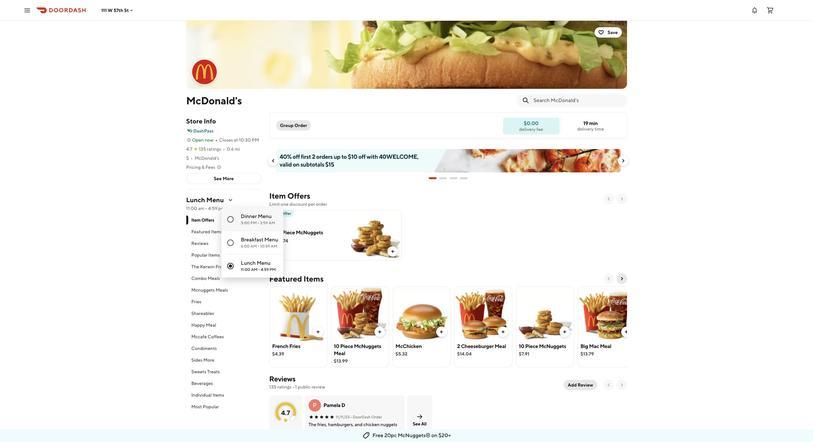 Task type: describe. For each thing, give the bounding box(es) containing it.
mccafe coffees button
[[186, 332, 262, 343]]

st
[[124, 8, 129, 13]]

open menu image
[[23, 6, 31, 14]]

mcnuggets meals
[[191, 288, 228, 293]]

french fries image
[[270, 287, 327, 342]]

2 cheeseburger meal $14.04
[[457, 344, 506, 357]]

$10
[[348, 154, 358, 160]]

$0.00 delivery fee
[[520, 120, 543, 132]]

coffees
[[208, 335, 224, 340]]

mccafe
[[191, 335, 207, 340]]

mcnuggets for $7.91
[[539, 344, 567, 350]]

mcnuggetsⓡ
[[398, 433, 431, 439]]

select promotional banner element
[[429, 173, 468, 184]]

fries inside fries button
[[191, 300, 201, 305]]

all
[[421, 422, 427, 427]]

• right 11/11/23 at the left of page
[[351, 415, 352, 420]]

happy meal button
[[186, 320, 262, 332]]

• right the "now"
[[216, 138, 217, 143]]

individual items button
[[186, 390, 262, 402]]

popular inside "popular items" button
[[191, 253, 208, 258]]

0 vertical spatial mcdonald's
[[186, 95, 242, 107]]

Item Search search field
[[534, 97, 622, 104]]

free 20pc mcnuggetsⓡ on $20+
[[373, 433, 451, 439]]

item offer
[[272, 211, 291, 216]]

3:59
[[260, 221, 268, 226]]

• doordash order
[[351, 415, 382, 420]]

meals for mcnuggets meals
[[216, 288, 228, 293]]

big mac meal image
[[578, 287, 636, 342]]

111 w 57th st
[[101, 8, 129, 13]]

stars
[[285, 430, 293, 435]]

item for item offers limit one discount per order
[[269, 192, 286, 201]]

19 min delivery time
[[578, 120, 604, 132]]

sweets
[[191, 370, 206, 375]]

order
[[316, 202, 327, 207]]

$0.00
[[524, 120, 539, 126]]

the kerwin frost box
[[191, 265, 235, 270]]

more for see more
[[223, 176, 234, 182]]

111
[[101, 8, 107, 13]]

meal inside happy meal button
[[206, 323, 216, 328]]

0 vertical spatial next button of carousel image
[[621, 158, 626, 164]]

10 piece mcnuggets $7.91
[[519, 344, 567, 357]]

review
[[578, 383, 594, 388]]

individual
[[191, 393, 212, 398]]

2 inside 40% off first 2 orders up to $10 off with 40welcome, valid on subtotals $15
[[312, 154, 315, 160]]

dinner
[[241, 214, 257, 220]]

combo
[[191, 276, 207, 282]]

items for "popular items" button
[[209, 253, 220, 258]]

happy meal
[[191, 323, 216, 328]]

items inside heading
[[304, 275, 324, 284]]

add
[[568, 383, 577, 388]]

combo meals button
[[186, 273, 262, 285]]

piece for $12.74
[[282, 230, 295, 236]]

none radio unselected
[[221, 232, 284, 255]]

limit
[[269, 202, 280, 207]]

10:59
[[260, 244, 270, 249]]

1
[[295, 385, 297, 390]]

10 piece mcnuggets meal image
[[331, 287, 389, 342]]

19
[[584, 120, 589, 127]]

10 for 10 piece mcnuggets meal
[[334, 344, 339, 350]]

ratings inside reviews 135 ratings • 1 public review
[[278, 385, 292, 390]]

offer
[[281, 211, 291, 216]]

sides more
[[191, 358, 214, 363]]

dashpass
[[193, 129, 214, 134]]

of 5 stars
[[278, 430, 293, 435]]

treats
[[207, 370, 220, 375]]

menu for lunch menu 11:00 am - 4:59 pm
[[257, 260, 271, 267]]

beverages
[[191, 382, 213, 387]]

add item to cart image for mcchicken
[[439, 330, 444, 335]]

0.6
[[227, 147, 234, 152]]

unselected image
[[227, 239, 234, 247]]

57th
[[114, 8, 123, 13]]

see for see all
[[413, 422, 421, 427]]

4:59 inside lunch menu 11:00 am - 4:59 pm
[[261, 268, 269, 272]]

see for see more
[[214, 176, 222, 182]]

beverages button
[[186, 378, 262, 390]]

item offers heading
[[269, 191, 310, 201]]

french
[[272, 344, 289, 350]]

orders
[[316, 154, 333, 160]]

individual items
[[191, 393, 224, 398]]

10 piece mcnuggets meal $13.99
[[334, 344, 381, 364]]

one
[[281, 202, 289, 207]]

pricing & fees button
[[186, 164, 222, 171]]

unselected image
[[227, 216, 234, 224]]

fries button
[[186, 297, 262, 308]]

piece for $7.91
[[526, 344, 538, 350]]

• left 0.6
[[223, 147, 225, 152]]

meals for combo meals
[[208, 276, 220, 282]]

menu for dinner menu 5:00 pm - 3:59 am
[[258, 214, 272, 220]]

2 inside 2 cheeseburger meal $14.04
[[457, 344, 460, 350]]

1 vertical spatial next button of carousel image
[[619, 197, 625, 202]]

pamela d
[[324, 403, 345, 409]]

featured items inside button
[[191, 230, 223, 235]]

add item to cart image for 10 piece mcnuggets meal
[[377, 330, 382, 335]]

• right the $
[[191, 156, 193, 161]]

menu for lunch menu
[[206, 196, 224, 204]]

p
[[313, 403, 317, 410]]

combo meals
[[191, 276, 220, 282]]

group order
[[280, 123, 307, 128]]

1 horizontal spatial 4.7
[[281, 410, 290, 417]]

cheeseburger
[[461, 344, 494, 350]]

2 off from the left
[[359, 154, 366, 160]]

see all
[[413, 422, 427, 427]]

open
[[192, 138, 204, 143]]

item for item offer
[[272, 211, 281, 216]]

subtotals
[[301, 161, 324, 168]]

reviews for reviews
[[191, 241, 209, 246]]

valid
[[280, 161, 292, 168]]

item offers limit one discount per order
[[269, 192, 327, 207]]

popular inside most popular button
[[203, 405, 219, 410]]

reviews for reviews 135 ratings • 1 public review
[[269, 375, 296, 384]]

menu for breakfast menu 6:00 am - 10:59 am
[[265, 237, 278, 243]]

mcchicken image
[[393, 287, 451, 342]]

the
[[191, 265, 199, 270]]

fries inside french fries $4.39
[[289, 344, 301, 350]]

up
[[334, 154, 341, 160]]

now
[[205, 138, 214, 143]]

sweets treats button
[[186, 367, 262, 378]]

meal inside big mac meal $13.79
[[600, 344, 612, 350]]

0 vertical spatial 11:00
[[186, 206, 197, 211]]

of
[[278, 430, 282, 435]]

lunch menu
[[186, 196, 224, 204]]

piece for meal
[[340, 344, 353, 350]]

40%
[[280, 154, 292, 160]]

to
[[342, 154, 347, 160]]



Task type: locate. For each thing, give the bounding box(es) containing it.
am inside lunch menu 11:00 am - 4:59 pm
[[251, 268, 258, 272]]

• inside reviews 135 ratings • 1 public review
[[293, 385, 294, 390]]

1 horizontal spatial 2
[[457, 344, 460, 350]]

order right doordash
[[372, 415, 382, 420]]

delivery
[[578, 127, 594, 132], [520, 127, 536, 132]]

see down fees
[[214, 176, 222, 182]]

featured inside button
[[191, 230, 210, 235]]

0 horizontal spatial piece
[[282, 230, 295, 236]]

menu down 10:59
[[257, 260, 271, 267]]

0 horizontal spatial add item to cart image
[[501, 330, 506, 335]]

4.7 up the $
[[186, 147, 192, 152]]

piece inside '10 piece mcnuggets meal $13.99'
[[340, 344, 353, 350]]

11:00 am - 4:59 pm
[[186, 206, 225, 211]]

0 horizontal spatial 4.7
[[186, 147, 192, 152]]

135 inside reviews 135 ratings • 1 public review
[[269, 385, 277, 390]]

3 add item to cart image from the left
[[624, 330, 629, 335]]

0 horizontal spatial more
[[203, 358, 214, 363]]

previous button of carousel image for middle next button of carousel 'image'
[[607, 197, 612, 202]]

10 inside '10 piece mcnuggets meal $13.99'
[[334, 344, 339, 350]]

ratings down reviews "link" at bottom
[[278, 385, 292, 390]]

11/11/23
[[336, 415, 350, 420]]

offers up discount
[[288, 192, 310, 201]]

meals inside button
[[208, 276, 220, 282]]

pamela
[[324, 403, 341, 409]]

add item to cart image
[[501, 330, 506, 335], [562, 330, 568, 335], [624, 330, 629, 335]]

- inside breakfast menu 6:00 am - 10:59 am
[[258, 244, 259, 249]]

1 horizontal spatial order
[[372, 415, 382, 420]]

0 vertical spatial popular
[[191, 253, 208, 258]]

reviews link
[[269, 375, 296, 384]]

more inside see more button
[[223, 176, 234, 182]]

reviews inside reviews 135 ratings • 1 public review
[[269, 375, 296, 384]]

at
[[234, 138, 238, 143]]

piece up $13.99
[[340, 344, 353, 350]]

piece right 20
[[282, 230, 295, 236]]

1 vertical spatial lunch
[[241, 260, 256, 267]]

1 vertical spatial offers
[[202, 218, 214, 223]]

menu inside dinner menu 5:00 pm - 3:59 am
[[258, 214, 272, 220]]

1 horizontal spatial on
[[432, 433, 438, 439]]

dinner menu 5:00 pm - 3:59 am
[[241, 214, 275, 226]]

featured items button
[[186, 226, 262, 238]]

reviews up 1
[[269, 375, 296, 384]]

1 vertical spatial reviews
[[269, 375, 296, 384]]

2 delivery from the left
[[520, 127, 536, 132]]

menu inside breakfast menu 6:00 am - 10:59 am
[[265, 237, 278, 243]]

meal right cheeseburger
[[495, 344, 506, 350]]

on right valid
[[293, 161, 300, 168]]

mcdonald's up pricing & fees button
[[195, 156, 219, 161]]

1 horizontal spatial piece
[[340, 344, 353, 350]]

add item to cart image
[[390, 249, 395, 255], [316, 330, 321, 335], [377, 330, 382, 335], [439, 330, 444, 335]]

0 horizontal spatial 10
[[334, 344, 339, 350]]

5:00
[[241, 221, 250, 226]]

item offers
[[191, 218, 214, 223]]

135
[[199, 147, 206, 152], [269, 385, 277, 390]]

1 vertical spatial meals
[[216, 288, 228, 293]]

$12.74
[[275, 239, 288, 244]]

none radio containing dinner menu
[[221, 208, 284, 232]]

french fries $4.39
[[272, 344, 301, 357]]

breakfast
[[241, 237, 263, 243]]

order right group
[[295, 123, 307, 128]]

menu inside lunch menu 11:00 am - 4:59 pm
[[257, 260, 271, 267]]

piece up $7.91
[[526, 344, 538, 350]]

mcnuggets
[[296, 230, 323, 236], [354, 344, 381, 350], [539, 344, 567, 350]]

meals up fries button on the left bottom
[[216, 288, 228, 293]]

kerwin
[[200, 265, 215, 270]]

info
[[204, 118, 216, 125]]

10 up $7.91
[[519, 344, 525, 350]]

am down breakfast
[[251, 244, 257, 249]]

3 none radio from the top
[[221, 255, 284, 278]]

previous button of carousel image
[[271, 158, 276, 164], [607, 197, 612, 202], [607, 277, 612, 282]]

mcchicken $5.32
[[396, 344, 422, 357]]

- for lunch
[[258, 268, 260, 272]]

am
[[269, 221, 275, 226], [251, 244, 257, 249], [271, 244, 277, 249], [251, 268, 258, 272]]

$15
[[325, 161, 334, 168]]

item inside item offers limit one discount per order
[[269, 192, 286, 201]]

pm inside lunch menu 11:00 am - 4:59 pm
[[270, 268, 276, 272]]

1 vertical spatial pm
[[251, 221, 257, 226]]

pm down dinner
[[251, 221, 257, 226]]

meals inside button
[[216, 288, 228, 293]]

1 horizontal spatial reviews
[[269, 375, 296, 384]]

None radio
[[221, 208, 284, 232], [221, 232, 284, 255], [221, 255, 284, 278]]

lunch inside lunch menu 11:00 am - 4:59 pm
[[241, 260, 256, 267]]

0 horizontal spatial 4:59
[[208, 206, 218, 211]]

0 vertical spatial 2
[[312, 154, 315, 160]]

10 up $13.99
[[334, 344, 339, 350]]

off right $10
[[359, 154, 366, 160]]

am right box at bottom
[[251, 268, 258, 272]]

mcnuggets inside 10 piece mcnuggets $7.91
[[539, 344, 567, 350]]

off left first
[[293, 154, 300, 160]]

breakfast menu 6:00 am - 10:59 am
[[241, 237, 278, 249]]

previous button of carousel image for next button of carousel 'image' to the bottom
[[607, 277, 612, 282]]

1 horizontal spatial off
[[359, 154, 366, 160]]

item for item offers
[[191, 218, 201, 223]]

0 vertical spatial reviews
[[191, 241, 209, 246]]

see more button
[[187, 174, 261, 184]]

menu up pm
[[206, 196, 224, 204]]

on left $20+
[[432, 433, 438, 439]]

fries right french
[[289, 344, 301, 350]]

fries
[[191, 300, 201, 305], [289, 344, 301, 350]]

0 vertical spatial 4:59
[[208, 206, 218, 211]]

0 vertical spatial featured items
[[191, 230, 223, 235]]

0 horizontal spatial featured
[[191, 230, 210, 235]]

featured items
[[191, 230, 223, 235], [269, 275, 324, 284]]

next image
[[619, 383, 625, 388]]

0 horizontal spatial offers
[[202, 218, 214, 223]]

see more
[[214, 176, 234, 182]]

pm right 10:30
[[252, 138, 259, 143]]

mcdonald's image
[[186, 21, 627, 89], [192, 60, 217, 84]]

meal up $13.99
[[334, 351, 345, 357]]

1 horizontal spatial see
[[413, 422, 421, 427]]

$ • mcdonald's
[[186, 156, 219, 161]]

lunch for lunch menu 11:00 am - 4:59 pm
[[241, 260, 256, 267]]

0.6 mi
[[227, 147, 240, 152]]

10:30
[[239, 138, 251, 143]]

2 10 from the left
[[519, 344, 525, 350]]

4:59 down 10:59
[[261, 268, 269, 272]]

fries up the shareables
[[191, 300, 201, 305]]

- left 10:59
[[258, 244, 259, 249]]

1 vertical spatial popular
[[203, 405, 219, 410]]

1 delivery from the left
[[578, 127, 594, 132]]

mcnuggets for $12.74
[[296, 230, 323, 236]]

111 w 57th st button
[[101, 8, 134, 13]]

delivery down $0.00
[[520, 127, 536, 132]]

reviews
[[191, 241, 209, 246], [269, 375, 296, 384]]

w
[[108, 8, 113, 13]]

see left all
[[413, 422, 421, 427]]

- for dinner
[[258, 221, 259, 226]]

mcnuggets inside 20 piece mcnuggets $12.74
[[296, 230, 323, 236]]

next button of carousel image
[[621, 158, 626, 164], [619, 197, 625, 202], [619, 277, 625, 282]]

item down limit
[[272, 211, 281, 216]]

2 add item to cart image from the left
[[562, 330, 568, 335]]

0 vertical spatial 4.7
[[186, 147, 192, 152]]

0 vertical spatial previous button of carousel image
[[271, 158, 276, 164]]

save
[[608, 30, 618, 35]]

meal inside '10 piece mcnuggets meal $13.99'
[[334, 351, 345, 357]]

most
[[191, 405, 202, 410]]

0 vertical spatial item
[[269, 192, 286, 201]]

$14.04
[[457, 352, 472, 357]]

2 up $14.04
[[457, 344, 460, 350]]

meal inside 2 cheeseburger meal $14.04
[[495, 344, 506, 350]]

- right am
[[205, 206, 207, 211]]

free
[[373, 433, 384, 439]]

- for breakfast
[[258, 244, 259, 249]]

40% off first 2 orders up to $10 off with 40welcome, valid on subtotals $15
[[280, 154, 419, 168]]

1 vertical spatial fries
[[289, 344, 301, 350]]

1 horizontal spatial 4:59
[[261, 268, 269, 272]]

1 vertical spatial featured
[[269, 275, 302, 284]]

add item to cart image for french fries
[[316, 330, 321, 335]]

• left 1
[[293, 385, 294, 390]]

none radio selected
[[221, 255, 284, 278]]

0 vertical spatial on
[[293, 161, 300, 168]]

0 vertical spatial more
[[223, 176, 234, 182]]

1 horizontal spatial mcnuggets
[[354, 344, 381, 350]]

order
[[295, 123, 307, 128], [372, 415, 382, 420]]

time
[[595, 127, 604, 132]]

see all link
[[407, 396, 432, 443]]

more right 'sides'
[[203, 358, 214, 363]]

see inside button
[[214, 176, 222, 182]]

0 horizontal spatial off
[[293, 154, 300, 160]]

public
[[298, 385, 311, 390]]

2 horizontal spatial add item to cart image
[[624, 330, 629, 335]]

0 horizontal spatial 135
[[199, 147, 206, 152]]

10 for 10 piece mcnuggets
[[519, 344, 525, 350]]

am right 10:59
[[271, 244, 277, 249]]

am right 3:59
[[269, 221, 275, 226]]

items inside button
[[213, 393, 224, 398]]

featured inside heading
[[269, 275, 302, 284]]

pm
[[252, 138, 259, 143], [251, 221, 257, 226], [270, 268, 276, 272]]

0 vertical spatial fries
[[191, 300, 201, 305]]

0 vertical spatial offers
[[288, 192, 310, 201]]

11:00 left am
[[186, 206, 197, 211]]

meal right mac
[[600, 344, 612, 350]]

10
[[334, 344, 339, 350], [519, 344, 525, 350]]

2 vertical spatial pm
[[270, 268, 276, 272]]

piece inside 10 piece mcnuggets $7.91
[[526, 344, 538, 350]]

11:00 inside lunch menu 11:00 am - 4:59 pm
[[241, 268, 250, 272]]

1 horizontal spatial ratings
[[278, 385, 292, 390]]

20
[[275, 230, 281, 236]]

1 vertical spatial previous button of carousel image
[[607, 197, 612, 202]]

previous image
[[607, 383, 612, 388]]

0 horizontal spatial delivery
[[520, 127, 536, 132]]

item down am
[[191, 218, 201, 223]]

mcdonald's up "info"
[[186, 95, 242, 107]]

most popular
[[191, 405, 219, 410]]

4:59 left pm
[[208, 206, 218, 211]]

$4.39
[[272, 352, 284, 357]]

1 horizontal spatial fries
[[289, 344, 301, 350]]

featured items heading
[[269, 274, 324, 284]]

0 horizontal spatial fries
[[191, 300, 201, 305]]

featured down item offers
[[191, 230, 210, 235]]

5
[[282, 430, 285, 435]]

0 vertical spatial see
[[214, 176, 222, 182]]

more up menus icon
[[223, 176, 234, 182]]

1 horizontal spatial delivery
[[578, 127, 594, 132]]

1 vertical spatial order
[[372, 415, 382, 420]]

pm down 10:59
[[270, 268, 276, 272]]

frost
[[216, 265, 226, 270]]

0 horizontal spatial mcnuggets
[[296, 230, 323, 236]]

1 10 from the left
[[334, 344, 339, 350]]

2 vertical spatial next button of carousel image
[[619, 277, 625, 282]]

0 horizontal spatial 11:00
[[186, 206, 197, 211]]

1 none radio from the top
[[221, 208, 284, 232]]

2 horizontal spatial mcnuggets
[[539, 344, 567, 350]]

more inside sides more 'button'
[[203, 358, 214, 363]]

shareables
[[191, 311, 214, 317]]

lunch menu 11:00 am - 4:59 pm
[[241, 260, 276, 272]]

featured down lunch menu 11:00 am - 4:59 pm
[[269, 275, 302, 284]]

11:00 right box at bottom
[[241, 268, 250, 272]]

option group
[[221, 208, 284, 278]]

- down breakfast menu 6:00 am - 10:59 am
[[258, 268, 260, 272]]

0 vertical spatial order
[[295, 123, 307, 128]]

2 cheeseburger meal image
[[455, 287, 512, 342]]

135 down reviews "link" at bottom
[[269, 385, 277, 390]]

1 horizontal spatial add item to cart image
[[562, 330, 568, 335]]

135 ratings •
[[199, 147, 225, 152]]

add item to cart image for 10 piece mcnuggets
[[562, 330, 568, 335]]

delivery inside 19 min delivery time
[[578, 127, 594, 132]]

mcdonald's
[[186, 95, 242, 107], [195, 156, 219, 161]]

10 piece mcnuggets image
[[517, 287, 574, 342]]

ratings
[[207, 147, 221, 152], [278, 385, 292, 390]]

meal up mccafe coffees
[[206, 323, 216, 328]]

1 vertical spatial see
[[413, 422, 421, 427]]

am inside dinner menu 5:00 pm - 3:59 am
[[269, 221, 275, 226]]

0 horizontal spatial on
[[293, 161, 300, 168]]

offers inside item offers limit one discount per order
[[288, 192, 310, 201]]

items for individual items button
[[213, 393, 224, 398]]

menus image
[[228, 198, 233, 203]]

group order button
[[276, 120, 311, 131]]

2 none radio from the top
[[221, 232, 284, 255]]

2 vertical spatial previous button of carousel image
[[607, 277, 612, 282]]

1 horizontal spatial featured items
[[269, 275, 324, 284]]

0 items, open order cart image
[[767, 6, 775, 14]]

fees
[[206, 165, 215, 170]]

save button
[[595, 27, 622, 38]]

1 add item to cart image from the left
[[501, 330, 506, 335]]

piece inside 20 piece mcnuggets $12.74
[[282, 230, 295, 236]]

mcnuggets meals button
[[186, 285, 262, 297]]

closes
[[219, 138, 233, 143]]

none radio containing breakfast menu
[[221, 232, 284, 255]]

0 horizontal spatial reviews
[[191, 241, 209, 246]]

0 horizontal spatial featured items
[[191, 230, 223, 235]]

offers for item offers limit one discount per order
[[288, 192, 310, 201]]

delivery inside $0.00 delivery fee
[[520, 127, 536, 132]]

1 vertical spatial item
[[272, 211, 281, 216]]

mi
[[235, 147, 240, 152]]

shareables button
[[186, 308, 262, 320]]

1 horizontal spatial 135
[[269, 385, 277, 390]]

reviews up the popular items
[[191, 241, 209, 246]]

0 vertical spatial meals
[[208, 276, 220, 282]]

0 vertical spatial pm
[[252, 138, 259, 143]]

- left 3:59
[[258, 221, 259, 226]]

pricing
[[186, 165, 201, 170]]

1 horizontal spatial more
[[223, 176, 234, 182]]

lunch up am
[[186, 196, 205, 204]]

option group containing dinner menu
[[221, 208, 284, 278]]

pm inside dinner menu 5:00 pm - 3:59 am
[[251, 221, 257, 226]]

mcnuggets for meal
[[354, 344, 381, 350]]

selected image
[[227, 263, 234, 271]]

1 horizontal spatial 11:00
[[241, 268, 250, 272]]

lunch down 6:00
[[241, 260, 256, 267]]

2 vertical spatial item
[[191, 218, 201, 223]]

0 vertical spatial lunch
[[186, 196, 205, 204]]

1 vertical spatial ratings
[[278, 385, 292, 390]]

0 horizontal spatial 2
[[312, 154, 315, 160]]

menu up 10:59
[[265, 237, 278, 243]]

1 vertical spatial featured items
[[269, 275, 324, 284]]

- inside dinner menu 5:00 pm - 3:59 am
[[258, 221, 259, 226]]

1 vertical spatial 2
[[457, 344, 460, 350]]

big mac meal $13.79
[[581, 344, 612, 357]]

featured
[[191, 230, 210, 235], [269, 275, 302, 284]]

mcnuggets inside '10 piece mcnuggets meal $13.99'
[[354, 344, 381, 350]]

1 off from the left
[[293, 154, 300, 160]]

$7.91
[[519, 352, 530, 357]]

mcchicken
[[396, 344, 422, 350]]

4.7 up the of 5 stars
[[281, 410, 290, 417]]

condiments
[[191, 347, 217, 352]]

1 vertical spatial mcdonald's
[[195, 156, 219, 161]]

0 vertical spatial featured
[[191, 230, 210, 235]]

group
[[280, 123, 294, 128]]

add item to cart image for big mac meal
[[624, 330, 629, 335]]

ratings down the "now"
[[207, 147, 221, 152]]

meals down the kerwin frost box
[[208, 276, 220, 282]]

items for "featured items" button
[[211, 230, 223, 235]]

-
[[205, 206, 207, 211], [258, 221, 259, 226], [258, 244, 259, 249], [258, 268, 260, 272]]

10 inside 10 piece mcnuggets $7.91
[[519, 344, 525, 350]]

mccafe coffees
[[191, 335, 224, 340]]

0 horizontal spatial ratings
[[207, 147, 221, 152]]

1 vertical spatial 135
[[269, 385, 277, 390]]

- inside lunch menu 11:00 am - 4:59 pm
[[258, 268, 260, 272]]

135 up $ • mcdonald's
[[199, 147, 206, 152]]

add item to cart image for 2 cheeseburger meal
[[501, 330, 506, 335]]

1 horizontal spatial featured
[[269, 275, 302, 284]]

popular down individual items on the left
[[203, 405, 219, 410]]

0 vertical spatial 135
[[199, 147, 206, 152]]

delivery left time
[[578, 127, 594, 132]]

menu up 3:59
[[258, 214, 272, 220]]

0 horizontal spatial order
[[295, 123, 307, 128]]

lunch for lunch menu
[[186, 196, 205, 204]]

1 vertical spatial on
[[432, 433, 438, 439]]

popular items button
[[186, 250, 262, 261]]

1 horizontal spatial 10
[[519, 344, 525, 350]]

•
[[216, 138, 217, 143], [223, 147, 225, 152], [191, 156, 193, 161], [293, 385, 294, 390], [351, 415, 352, 420]]

store
[[186, 118, 203, 125]]

review
[[312, 385, 325, 390]]

on inside 40% off first 2 orders up to $10 off with 40welcome, valid on subtotals $15
[[293, 161, 300, 168]]

fee
[[537, 127, 543, 132]]

1 horizontal spatial lunch
[[241, 260, 256, 267]]

item up limit
[[269, 192, 286, 201]]

1 vertical spatial 4.7
[[281, 410, 290, 417]]

offers down 11:00 am - 4:59 pm
[[202, 218, 214, 223]]

popular up the
[[191, 253, 208, 258]]

popular items
[[191, 253, 220, 258]]

1 vertical spatial 11:00
[[241, 268, 250, 272]]

2 right first
[[312, 154, 315, 160]]

order inside button
[[295, 123, 307, 128]]

pricing & fees
[[186, 165, 215, 170]]

offers for item offers
[[202, 218, 214, 223]]

none radio containing lunch menu
[[221, 255, 284, 278]]

happy
[[191, 323, 205, 328]]

reviews inside 'button'
[[191, 241, 209, 246]]

0 horizontal spatial lunch
[[186, 196, 205, 204]]

first
[[301, 154, 311, 160]]

1 vertical spatial more
[[203, 358, 214, 363]]

add review button
[[564, 381, 597, 391]]

notification bell image
[[751, 6, 759, 14]]

more for sides more
[[203, 358, 214, 363]]

0 vertical spatial ratings
[[207, 147, 221, 152]]

2 horizontal spatial piece
[[526, 344, 538, 350]]

1 vertical spatial 4:59
[[261, 268, 269, 272]]

1 horizontal spatial offers
[[288, 192, 310, 201]]

0 horizontal spatial see
[[214, 176, 222, 182]]



Task type: vqa. For each thing, say whether or not it's contained in the screenshot.
the Snacks
no



